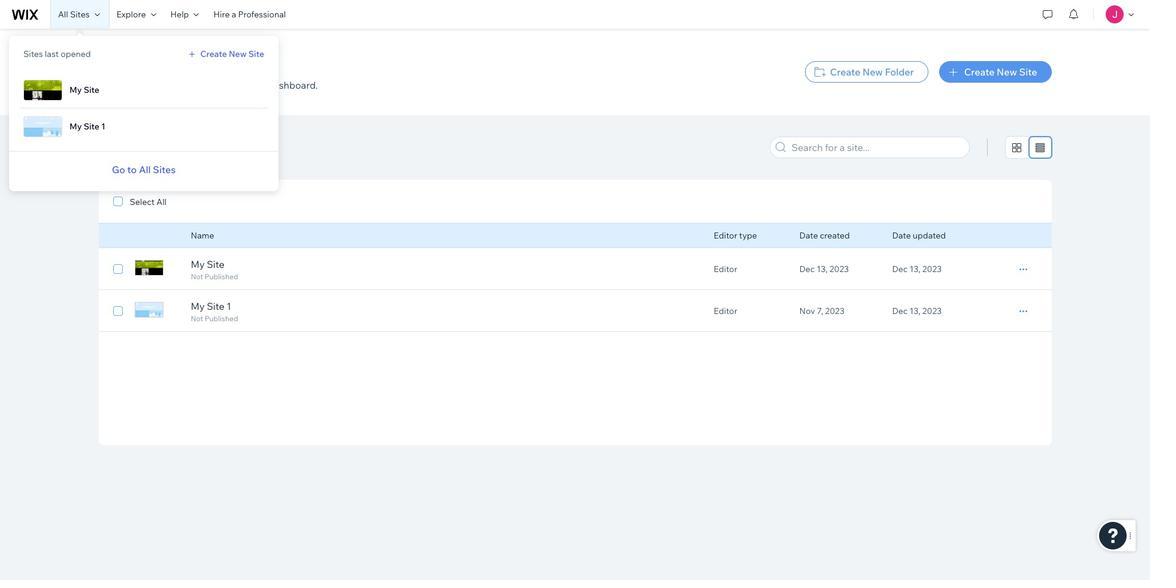 Task type: vqa. For each thing, say whether or not it's contained in the screenshot.
the leftmost Sites
yes



Task type: describe. For each thing, give the bounding box(es) containing it.
hire a professional
[[214, 9, 286, 20]]

date for date created
[[800, 230, 819, 241]]

open
[[230, 79, 253, 91]]

create new folder
[[831, 66, 915, 78]]

create new site for the bottommost create new site button
[[965, 66, 1038, 78]]

7,
[[818, 306, 824, 316]]

hire
[[214, 9, 230, 20]]

help
[[171, 9, 189, 20]]

select a site to edit, view and open its dashboard.
[[99, 79, 318, 91]]

dec 13, 2023 for my site
[[893, 264, 942, 275]]

my for my site not published
[[191, 258, 205, 270]]

my site 1
[[70, 121, 105, 132]]

dec for my site
[[893, 264, 908, 275]]

Search for a site... field
[[789, 137, 966, 158]]

0 vertical spatial all
[[58, 9, 68, 20]]

go to all sites
[[112, 164, 176, 176]]

create new folder button
[[805, 61, 929, 83]]

and
[[211, 79, 228, 91]]

sites inside go to all sites link
[[153, 164, 176, 176]]

1 for my site 1
[[101, 121, 105, 132]]

go
[[112, 164, 125, 176]]

my for my site 1 not published
[[191, 300, 205, 312]]

date created
[[800, 230, 850, 241]]

type
[[740, 230, 758, 241]]

select for select a site to edit, view and open its dashboard.
[[99, 79, 127, 91]]

site for my site not published
[[207, 258, 225, 270]]

editor type
[[714, 230, 758, 241]]

not inside my site not published
[[191, 272, 203, 281]]

all inside option
[[157, 197, 167, 207]]

select all
[[130, 197, 167, 207]]

create for the create new folder button
[[831, 66, 861, 78]]

site for my site 1 not published
[[207, 300, 225, 312]]

updated
[[913, 230, 947, 241]]

new for the bottommost create new site button
[[997, 66, 1018, 78]]

name
[[191, 230, 214, 241]]

editor for my site
[[714, 264, 738, 275]]

create for create new site button to the top
[[201, 49, 227, 59]]

new for the create new folder button
[[863, 66, 883, 78]]

its
[[255, 79, 266, 91]]

go to all sites link
[[112, 162, 176, 177]]



Task type: locate. For each thing, give the bounding box(es) containing it.
nov 7, 2023
[[800, 306, 845, 316]]

my
[[70, 85, 82, 95], [70, 121, 82, 132], [191, 258, 205, 270], [191, 300, 205, 312]]

a right hire at the top
[[232, 9, 236, 20]]

a
[[232, 9, 236, 20], [129, 79, 135, 91]]

Select All checkbox
[[113, 194, 167, 209]]

0 horizontal spatial new
[[229, 49, 247, 59]]

1 horizontal spatial to
[[155, 79, 164, 91]]

13,
[[817, 264, 828, 275], [910, 264, 921, 275], [910, 306, 921, 316]]

opened
[[61, 49, 91, 59]]

select for select all
[[130, 197, 155, 207]]

13, for my site 1
[[910, 306, 921, 316]]

0 vertical spatial a
[[232, 9, 236, 20]]

3 editor from the top
[[714, 306, 738, 316]]

0 horizontal spatial select
[[99, 79, 127, 91]]

site for my site
[[84, 85, 99, 95]]

last
[[45, 49, 59, 59]]

to right the site
[[155, 79, 164, 91]]

a for hire
[[232, 9, 236, 20]]

0 horizontal spatial all
[[58, 9, 68, 20]]

sites
[[70, 9, 90, 20], [23, 49, 43, 59], [153, 164, 176, 176]]

to
[[155, 79, 164, 91], [127, 164, 137, 176]]

1 horizontal spatial 1
[[227, 300, 231, 312]]

edit,
[[166, 79, 186, 91]]

my site image
[[135, 260, 163, 276]]

dec 13, 2023
[[800, 264, 849, 275], [893, 264, 942, 275], [893, 306, 942, 316]]

1 published from the top
[[205, 272, 238, 281]]

all up sites last opened
[[58, 9, 68, 20]]

2 editor from the top
[[714, 264, 738, 275]]

0 vertical spatial 1
[[101, 121, 105, 132]]

my down opened at left
[[70, 85, 82, 95]]

not inside my site 1 not published
[[191, 314, 203, 323]]

1 vertical spatial create new site
[[965, 66, 1038, 78]]

0 horizontal spatial create new site
[[201, 49, 264, 59]]

0 vertical spatial to
[[155, 79, 164, 91]]

0 vertical spatial create new site
[[201, 49, 264, 59]]

sites up select all
[[153, 164, 176, 176]]

0 horizontal spatial to
[[127, 164, 137, 176]]

1 horizontal spatial a
[[232, 9, 236, 20]]

date left the updated
[[893, 230, 912, 241]]

2 horizontal spatial sites
[[153, 164, 176, 176]]

1 horizontal spatial create new site
[[965, 66, 1038, 78]]

published inside my site 1 not published
[[205, 314, 238, 323]]

my inside my site not published
[[191, 258, 205, 270]]

published down my site not published
[[205, 314, 238, 323]]

1 vertical spatial sites
[[23, 49, 43, 59]]

new for create new site button to the top
[[229, 49, 247, 59]]

editor
[[714, 230, 738, 241], [714, 264, 738, 275], [714, 306, 738, 316]]

1 not from the top
[[191, 272, 203, 281]]

0 horizontal spatial sites
[[23, 49, 43, 59]]

create new site button
[[186, 49, 264, 59], [940, 61, 1052, 83]]

dec for my site 1
[[893, 306, 908, 316]]

my down my site not published
[[191, 300, 205, 312]]

a inside "link"
[[232, 9, 236, 20]]

folder
[[886, 66, 915, 78]]

1 vertical spatial create new site button
[[940, 61, 1052, 83]]

date updated
[[893, 230, 947, 241]]

a left the site
[[129, 79, 135, 91]]

select down the go to all sites
[[130, 197, 155, 207]]

1 horizontal spatial all
[[139, 164, 151, 176]]

published
[[205, 272, 238, 281], [205, 314, 238, 323]]

site for my site 1
[[84, 121, 99, 132]]

my down name
[[191, 258, 205, 270]]

1 horizontal spatial create
[[831, 66, 861, 78]]

sites last opened
[[23, 49, 91, 59]]

select inside select all option
[[130, 197, 155, 207]]

site inside my site 1 not published
[[207, 300, 225, 312]]

create new site inside button
[[965, 66, 1038, 78]]

my down my site
[[70, 121, 82, 132]]

2 horizontal spatial new
[[997, 66, 1018, 78]]

1 horizontal spatial date
[[893, 230, 912, 241]]

create
[[201, 49, 227, 59], [831, 66, 861, 78], [965, 66, 995, 78]]

new inside create new site button
[[997, 66, 1018, 78]]

view
[[188, 79, 209, 91]]

date
[[800, 230, 819, 241], [893, 230, 912, 241]]

1 vertical spatial not
[[191, 314, 203, 323]]

1 vertical spatial select
[[130, 197, 155, 207]]

new
[[229, 49, 247, 59], [863, 66, 883, 78], [997, 66, 1018, 78]]

site
[[249, 49, 264, 59], [1020, 66, 1038, 78], [84, 85, 99, 95], [84, 121, 99, 132], [207, 258, 225, 270], [207, 300, 225, 312]]

1
[[101, 121, 105, 132], [227, 300, 231, 312]]

2 horizontal spatial all
[[157, 197, 167, 207]]

my site not published
[[191, 258, 238, 281]]

all down the go to all sites
[[157, 197, 167, 207]]

explore
[[117, 9, 146, 20]]

published inside my site not published
[[205, 272, 238, 281]]

1 vertical spatial to
[[127, 164, 137, 176]]

1 horizontal spatial create new site button
[[940, 61, 1052, 83]]

dec 13, 2023 for my site 1
[[893, 306, 942, 316]]

1 vertical spatial 1
[[227, 300, 231, 312]]

2 vertical spatial sites
[[153, 164, 176, 176]]

1 vertical spatial published
[[205, 314, 238, 323]]

my for my site
[[70, 85, 82, 95]]

all
[[58, 9, 68, 20], [139, 164, 151, 176], [157, 197, 167, 207]]

sites up opened at left
[[70, 9, 90, 20]]

help button
[[163, 0, 206, 29]]

0 horizontal spatial date
[[800, 230, 819, 241]]

2023
[[830, 264, 849, 275], [923, 264, 942, 275], [826, 306, 845, 316], [923, 306, 942, 316]]

2 vertical spatial all
[[157, 197, 167, 207]]

professional
[[238, 9, 286, 20]]

2 vertical spatial editor
[[714, 306, 738, 316]]

my site 1 image
[[135, 302, 163, 318]]

1 horizontal spatial new
[[863, 66, 883, 78]]

0 vertical spatial not
[[191, 272, 203, 281]]

site inside my site not published
[[207, 258, 225, 270]]

not
[[191, 272, 203, 281], [191, 314, 203, 323]]

create new site for create new site button to the top
[[201, 49, 264, 59]]

created
[[820, 230, 850, 241]]

published up my site 1 not published
[[205, 272, 238, 281]]

1 editor from the top
[[714, 230, 738, 241]]

create new site
[[201, 49, 264, 59], [965, 66, 1038, 78]]

my inside my site 1 not published
[[191, 300, 205, 312]]

0 horizontal spatial create
[[201, 49, 227, 59]]

my site
[[70, 85, 99, 95]]

date for date updated
[[893, 230, 912, 241]]

2 not from the top
[[191, 314, 203, 323]]

select
[[99, 79, 127, 91], [130, 197, 155, 207]]

to right go
[[127, 164, 137, 176]]

a for select
[[129, 79, 135, 91]]

not up my site 1 not published
[[191, 272, 203, 281]]

date left created
[[800, 230, 819, 241]]

1 vertical spatial editor
[[714, 264, 738, 275]]

1 inside my site 1 not published
[[227, 300, 231, 312]]

my for my site 1
[[70, 121, 82, 132]]

dashboard.
[[268, 79, 318, 91]]

create for the bottommost create new site button
[[965, 66, 995, 78]]

sites left last
[[23, 49, 43, 59]]

my site 1 not published
[[191, 300, 238, 323]]

new inside the create new folder button
[[863, 66, 883, 78]]

2 date from the left
[[893, 230, 912, 241]]

0 horizontal spatial a
[[129, 79, 135, 91]]

0 vertical spatial published
[[205, 272, 238, 281]]

dec
[[800, 264, 815, 275], [893, 264, 908, 275], [893, 306, 908, 316]]

None checkbox
[[113, 262, 123, 276], [113, 304, 123, 318], [113, 262, 123, 276], [113, 304, 123, 318]]

1 vertical spatial all
[[139, 164, 151, 176]]

site
[[137, 79, 153, 91]]

all right go
[[139, 164, 151, 176]]

editor for my site 1
[[714, 306, 738, 316]]

all sites
[[58, 9, 90, 20]]

1 for my site 1 not published
[[227, 300, 231, 312]]

select left the site
[[99, 79, 127, 91]]

2 published from the top
[[205, 314, 238, 323]]

hire a professional link
[[206, 0, 293, 29]]

13, for my site
[[910, 264, 921, 275]]

0 vertical spatial create new site button
[[186, 49, 264, 59]]

1 horizontal spatial select
[[130, 197, 155, 207]]

nov
[[800, 306, 816, 316]]

not right my site 1 icon
[[191, 314, 203, 323]]

2 horizontal spatial create
[[965, 66, 995, 78]]

0 vertical spatial select
[[99, 79, 127, 91]]

0 horizontal spatial 1
[[101, 121, 105, 132]]

0 vertical spatial sites
[[70, 9, 90, 20]]

0 horizontal spatial create new site button
[[186, 49, 264, 59]]

0 vertical spatial editor
[[714, 230, 738, 241]]

1 vertical spatial a
[[129, 79, 135, 91]]

1 date from the left
[[800, 230, 819, 241]]

1 horizontal spatial sites
[[70, 9, 90, 20]]



